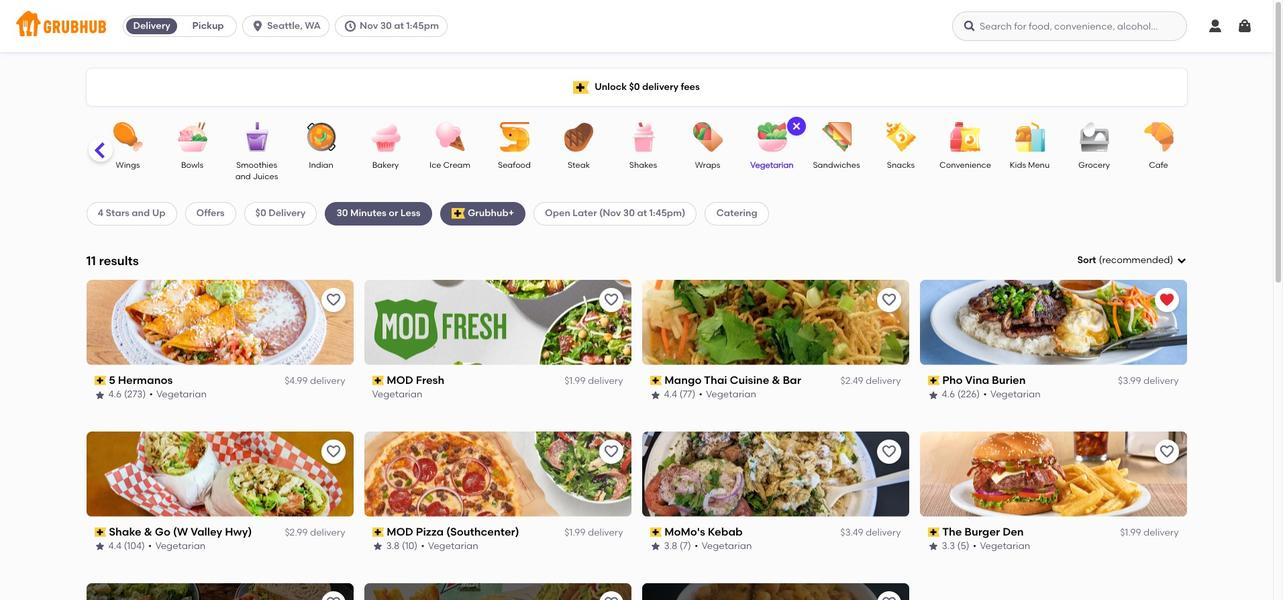 Task type: vqa. For each thing, say whether or not it's contained in the screenshot.


Task type: describe. For each thing, give the bounding box(es) containing it.
2 horizontal spatial 30
[[623, 208, 635, 219]]

pho vina burien
[[943, 374, 1026, 386]]

delivery for mango thai cuisine & bar
[[866, 375, 901, 387]]

sort
[[1078, 254, 1096, 266]]

3.8 (10)
[[386, 541, 418, 552]]

4 stars and up
[[98, 208, 165, 219]]

$2.49 delivery
[[841, 375, 901, 387]]

nov 30 at 1:45pm
[[360, 20, 439, 32]]

and inside smoothies and juices
[[235, 172, 251, 181]]

none field containing sort
[[1078, 254, 1187, 267]]

delivery button
[[124, 15, 180, 37]]

open later (nov 30 at 1:45pm)
[[545, 208, 686, 219]]

(226)
[[958, 389, 980, 400]]

4.4 for mango thai cuisine & bar
[[664, 389, 677, 400]]

bowls image
[[169, 122, 216, 152]]

vegetarian image
[[749, 122, 796, 152]]

save this restaurant button for mod pizza (southcenter)
[[599, 439, 623, 464]]

svg image inside seattle, wa button
[[251, 19, 265, 33]]

wraps image
[[684, 122, 731, 152]]

subscription pass image for the burger den
[[928, 528, 940, 537]]

• vegetarian for pizza
[[421, 541, 478, 552]]

smoothies and juices image
[[233, 122, 280, 152]]

vegetarian down mod fresh
[[372, 389, 423, 400]]

5
[[109, 374, 115, 386]]

cream
[[443, 160, 471, 170]]

$1.99 for the burger den
[[1120, 527, 1141, 538]]

hwy)
[[225, 525, 252, 538]]

indian
[[309, 160, 333, 170]]

(7)
[[680, 541, 691, 552]]

1 horizontal spatial at
[[637, 208, 647, 219]]

4.4 for shake & go (w valley hwy)
[[108, 541, 121, 552]]

1:45pm)
[[649, 208, 686, 219]]

save this restaurant button for the burger den
[[1155, 439, 1179, 464]]

unlock
[[595, 81, 627, 93]]

seattle,
[[267, 20, 303, 32]]

(
[[1099, 254, 1102, 266]]

bakery
[[372, 160, 399, 170]]

grocery image
[[1071, 122, 1118, 152]]

burien
[[992, 374, 1026, 386]]

star icon image for momo's kebab
[[650, 541, 661, 552]]

mod pizza (southcenter) logo image
[[364, 431, 631, 517]]

delivery for pho vina burien
[[1144, 375, 1179, 387]]

or
[[389, 208, 398, 219]]

save this restaurant button for mango thai cuisine & bar
[[877, 288, 901, 312]]

$4.99 delivery
[[285, 375, 345, 387]]

4.6 (273)
[[108, 389, 146, 400]]

• for &
[[148, 541, 152, 552]]

star icon image for shake & go (w valley hwy)
[[94, 541, 105, 552]]

momo's kebab logo image
[[642, 431, 909, 517]]

ice cream
[[430, 160, 471, 170]]

unlock $0 delivery fees
[[595, 81, 700, 93]]

subscription pass image for pho vina burien
[[928, 376, 940, 385]]

vegetarian down vegetarian 'image'
[[751, 160, 794, 170]]

$3.49 delivery
[[841, 527, 901, 538]]

delivery for shake & go (w valley hwy)
[[310, 527, 345, 538]]

4.6 for 5
[[108, 389, 122, 400]]

subscription pass image for mod fresh
[[372, 376, 384, 385]]

mod fresh logo image
[[364, 280, 631, 365]]

subscription pass image for momo's kebab
[[650, 528, 662, 537]]

results
[[99, 253, 139, 268]]

3.3
[[942, 541, 955, 552]]

• for kebab
[[695, 541, 698, 552]]

• for thai
[[699, 389, 703, 400]]

catering
[[717, 208, 758, 219]]

seattle, wa button
[[242, 15, 335, 37]]

$2.99 delivery
[[285, 527, 345, 538]]

valley
[[191, 525, 222, 538]]

• vegetarian for burger
[[973, 541, 1030, 552]]

$0 delivery
[[255, 208, 306, 219]]

(5)
[[958, 541, 970, 552]]

4
[[98, 208, 103, 219]]

save this restaurant image for shake & go (w valley hwy)
[[325, 443, 341, 460]]

saved restaurant image
[[1159, 292, 1175, 308]]

nov
[[360, 20, 378, 32]]

offers
[[196, 208, 225, 219]]

grubhub plus flag logo image for grubhub+
[[452, 208, 465, 219]]

• for pizza
[[421, 541, 425, 552]]

fresh
[[416, 374, 445, 386]]

kids menu image
[[1006, 122, 1053, 152]]

(104)
[[124, 541, 145, 552]]

star icon image for pho vina burien
[[928, 390, 939, 400]]

)
[[1170, 254, 1174, 266]]

shakes image
[[620, 122, 667, 152]]

• for burger
[[973, 541, 977, 552]]

vegetarian for momo's kebab
[[702, 541, 752, 552]]

the burger den
[[943, 525, 1024, 538]]

stars
[[106, 208, 130, 219]]

0 horizontal spatial $0
[[255, 208, 266, 219]]

cafe
[[1149, 160, 1168, 170]]

ice
[[430, 160, 441, 170]]

(nov
[[599, 208, 621, 219]]

3.3 (5)
[[942, 541, 970, 552]]

pho
[[943, 374, 963, 386]]

open
[[545, 208, 570, 219]]

cafe image
[[1135, 122, 1182, 152]]

steak image
[[555, 122, 602, 152]]

bowls
[[181, 160, 203, 170]]

• vegetarian for vina
[[984, 389, 1041, 400]]

$4.99
[[285, 375, 308, 387]]

grubhub plus flag logo image for unlock $0 delivery fees
[[573, 81, 589, 94]]

kebab
[[708, 525, 743, 538]]

mod for mod fresh
[[387, 374, 413, 386]]

later
[[573, 208, 597, 219]]

steak
[[568, 160, 590, 170]]

$2.49
[[841, 375, 864, 387]]

1 horizontal spatial &
[[772, 374, 780, 386]]

1 horizontal spatial delivery
[[269, 208, 306, 219]]

snacks
[[887, 160, 915, 170]]

seafood image
[[491, 122, 538, 152]]

go
[[155, 525, 170, 538]]

• vegetarian for &
[[148, 541, 206, 552]]

star icon image for the burger den
[[928, 541, 939, 552]]

$1.99 delivery for mod fresh
[[565, 375, 623, 387]]

• vegetarian for kebab
[[695, 541, 752, 552]]

convenience image
[[942, 122, 989, 152]]

shake
[[109, 525, 141, 538]]

vegetarian for pho vina burien
[[991, 389, 1041, 400]]

• for vina
[[984, 389, 987, 400]]

$3.99 delivery
[[1118, 375, 1179, 387]]

up
[[152, 208, 165, 219]]

delivery inside button
[[133, 20, 170, 32]]

save this restaurant image for mango thai cuisine & bar
[[881, 292, 897, 308]]

$3.49
[[841, 527, 864, 538]]

vegetarian for the burger den
[[980, 541, 1030, 552]]

indian image
[[298, 122, 345, 152]]

4.6 (226)
[[942, 389, 980, 400]]

vegetarian for mango thai cuisine & bar
[[706, 389, 756, 400]]

seattle, wa
[[267, 20, 321, 32]]

save this restaurant button for shake & go (w valley hwy)
[[321, 439, 345, 464]]

save this restaurant image for 5 hermanos
[[325, 292, 341, 308]]

sort ( recommended )
[[1078, 254, 1174, 266]]

5 hermanos logo image
[[86, 280, 353, 365]]

pickup button
[[180, 15, 236, 37]]

11 results
[[86, 253, 139, 268]]



Task type: locate. For each thing, give the bounding box(es) containing it.
$3.99
[[1118, 375, 1141, 387]]

vegetarian down the "hermanos"
[[156, 389, 207, 400]]

1 horizontal spatial 4.4
[[664, 389, 677, 400]]

3.8
[[386, 541, 400, 552], [664, 541, 678, 552]]

subscription pass image left momo's
[[650, 528, 662, 537]]

subscription pass image for mango thai cuisine & bar
[[650, 376, 662, 385]]

wraps
[[695, 160, 720, 170]]

4.6 down pho
[[942, 389, 955, 400]]

main navigation navigation
[[0, 0, 1273, 52]]

(w
[[173, 525, 188, 538]]

0 vertical spatial grubhub plus flag logo image
[[573, 81, 589, 94]]

4.4 down shake
[[108, 541, 121, 552]]

subscription pass image left pizza on the left
[[372, 528, 384, 537]]

subscription pass image left pho
[[928, 376, 940, 385]]

menu
[[1028, 160, 1050, 170]]

• down pho vina burien
[[984, 389, 987, 400]]

0 vertical spatial delivery
[[133, 20, 170, 32]]

svg image
[[1237, 18, 1253, 34], [251, 19, 265, 33], [963, 19, 977, 33]]

Search for food, convenience, alcohol... search field
[[952, 11, 1187, 41]]

convenience
[[940, 160, 991, 170]]

recommended
[[1102, 254, 1170, 266]]

1 horizontal spatial svg image
[[963, 19, 977, 33]]

sandwiches
[[813, 160, 860, 170]]

• vegetarian down the mod pizza (southcenter)
[[421, 541, 478, 552]]

2 4.6 from the left
[[942, 389, 955, 400]]

30 right (nov
[[623, 208, 635, 219]]

1 4.6 from the left
[[108, 389, 122, 400]]

shake & go (w valley hwy)
[[109, 525, 252, 538]]

0 horizontal spatial at
[[394, 20, 404, 32]]

1 vertical spatial at
[[637, 208, 647, 219]]

1 vertical spatial subscription pass image
[[650, 528, 662, 537]]

3.8 for mod pizza (southcenter)
[[386, 541, 400, 552]]

wings image
[[104, 122, 151, 152]]

save this restaurant image for the burger den
[[1159, 443, 1175, 460]]

1 vertical spatial grubhub plus flag logo image
[[452, 208, 465, 219]]

30 inside button
[[380, 20, 392, 32]]

• right (5)
[[973, 541, 977, 552]]

vegetarian down the mod pizza (southcenter)
[[428, 541, 478, 552]]

delivery left pickup
[[133, 20, 170, 32]]

hermanos
[[118, 374, 173, 386]]

$2.99
[[285, 527, 308, 538]]

30 minutes or less
[[337, 208, 421, 219]]

• vegetarian down den
[[973, 541, 1030, 552]]

• right (10)
[[421, 541, 425, 552]]

1 horizontal spatial 3.8
[[664, 541, 678, 552]]

• vegetarian down shake & go (w valley hwy)
[[148, 541, 206, 552]]

30
[[380, 20, 392, 32], [337, 208, 348, 219], [623, 208, 635, 219]]

star icon image left the 3.8 (10)
[[372, 541, 383, 552]]

save this restaurant image
[[325, 292, 341, 308], [603, 292, 619, 308], [603, 595, 619, 600]]

5 hermanos
[[109, 374, 173, 386]]

1 vertical spatial 4.4
[[108, 541, 121, 552]]

saved restaurant button
[[1155, 288, 1179, 312]]

& left go
[[144, 525, 152, 538]]

1 vertical spatial $0
[[255, 208, 266, 219]]

• vegetarian
[[149, 389, 207, 400], [699, 389, 756, 400], [984, 389, 1041, 400], [148, 541, 206, 552], [421, 541, 478, 552], [695, 541, 752, 552], [973, 541, 1030, 552]]

30 right nov
[[380, 20, 392, 32]]

4.4 (77)
[[664, 389, 696, 400]]

0 horizontal spatial 4.6
[[108, 389, 122, 400]]

$1.99 delivery for the burger den
[[1120, 527, 1179, 538]]

mod fresh
[[387, 374, 445, 386]]

mod for mod pizza (southcenter)
[[387, 525, 413, 538]]

• vegetarian for hermanos
[[149, 389, 207, 400]]

save this restaurant image for mod fresh
[[603, 292, 619, 308]]

0 vertical spatial at
[[394, 20, 404, 32]]

4.4 left (77)
[[664, 389, 677, 400]]

0 vertical spatial and
[[235, 172, 251, 181]]

None field
[[1078, 254, 1187, 267]]

mod up the 3.8 (10)
[[387, 525, 413, 538]]

• vegetarian down kebab
[[695, 541, 752, 552]]

2 3.8 from the left
[[664, 541, 678, 552]]

delivery for 5 hermanos
[[310, 375, 345, 387]]

grocery
[[1079, 160, 1110, 170]]

pho vina burien logo image
[[920, 280, 1187, 365]]

1 horizontal spatial and
[[235, 172, 251, 181]]

0 horizontal spatial 4.4
[[108, 541, 121, 552]]

0 vertical spatial mod
[[387, 374, 413, 386]]

save this restaurant button for mod fresh
[[599, 288, 623, 312]]

shakes
[[630, 160, 657, 170]]

juices
[[253, 172, 278, 181]]

mod
[[387, 374, 413, 386], [387, 525, 413, 538]]

1 vertical spatial and
[[132, 208, 150, 219]]

fees
[[681, 81, 700, 93]]

burger
[[965, 525, 1000, 538]]

vegetarian
[[751, 160, 794, 170], [156, 389, 207, 400], [372, 389, 423, 400], [706, 389, 756, 400], [991, 389, 1041, 400], [155, 541, 206, 552], [428, 541, 478, 552], [702, 541, 752, 552], [980, 541, 1030, 552]]

delivery for mod fresh
[[588, 375, 623, 387]]

0 vertical spatial 4.4
[[664, 389, 677, 400]]

grubhub+
[[468, 208, 514, 219]]

3.8 left (10)
[[386, 541, 400, 552]]

star icon image
[[94, 390, 105, 400], [650, 390, 661, 400], [928, 390, 939, 400], [94, 541, 105, 552], [372, 541, 383, 552], [650, 541, 661, 552], [928, 541, 939, 552]]

vegetarian down den
[[980, 541, 1030, 552]]

0 horizontal spatial 3.8
[[386, 541, 400, 552]]

the burger den logo image
[[920, 431, 1187, 517]]

4.6 down 5
[[108, 389, 122, 400]]

0 horizontal spatial subscription pass image
[[372, 376, 384, 385]]

star icon image left 4.4 (77)
[[650, 390, 661, 400]]

mod left fresh on the bottom of page
[[387, 374, 413, 386]]

1 vertical spatial mod
[[387, 525, 413, 538]]

1 horizontal spatial 30
[[380, 20, 392, 32]]

kids menu
[[1010, 160, 1050, 170]]

subscription pass image for 5 hermanos
[[94, 376, 106, 385]]

svg image inside the nov 30 at 1:45pm button
[[344, 19, 357, 33]]

pickup
[[192, 20, 224, 32]]

smoothies and juices
[[235, 160, 278, 181]]

star icon image left the 4.6 (273) at bottom left
[[94, 390, 105, 400]]

save this restaurant button for 5 hermanos
[[321, 288, 345, 312]]

save this restaurant button
[[321, 288, 345, 312], [599, 288, 623, 312], [877, 288, 901, 312], [321, 439, 345, 464], [599, 439, 623, 464], [877, 439, 901, 464], [1155, 439, 1179, 464], [321, 591, 345, 600], [599, 591, 623, 600], [877, 591, 901, 600]]

2 mod from the top
[[387, 525, 413, 538]]

0 horizontal spatial and
[[132, 208, 150, 219]]

• down the "hermanos"
[[149, 389, 153, 400]]

(77)
[[680, 389, 696, 400]]

den
[[1003, 525, 1024, 538]]

$1.99 for mod pizza (southcenter)
[[565, 527, 586, 538]]

(southcenter)
[[446, 525, 519, 538]]

at
[[394, 20, 404, 32], [637, 208, 647, 219]]

star icon image for mango thai cuisine & bar
[[650, 390, 661, 400]]

1 horizontal spatial grubhub plus flag logo image
[[573, 81, 589, 94]]

1 horizontal spatial subscription pass image
[[650, 528, 662, 537]]

subscription pass image left the
[[928, 528, 940, 537]]

grubhub plus flag logo image
[[573, 81, 589, 94], [452, 208, 465, 219]]

at left 1:45pm) on the top right of page
[[637, 208, 647, 219]]

• vegetarian down the burien
[[984, 389, 1041, 400]]

30 left minutes
[[337, 208, 348, 219]]

at left 1:45pm
[[394, 20, 404, 32]]

star icon image left 4.6 (226)
[[928, 390, 939, 400]]

subscription pass image left 5
[[94, 376, 106, 385]]

less
[[401, 208, 421, 219]]

vegetarian down mango thai cuisine & bar at the bottom right
[[706, 389, 756, 400]]

and
[[235, 172, 251, 181], [132, 208, 150, 219]]

3.8 for momo's kebab
[[664, 541, 678, 552]]

sandwiches image
[[813, 122, 860, 152]]

$0 right the unlock at the top of page
[[629, 81, 640, 93]]

1 horizontal spatial $0
[[629, 81, 640, 93]]

vegetarian down kebab
[[702, 541, 752, 552]]

0 horizontal spatial svg image
[[251, 19, 265, 33]]

star icon image left 4.4 (104) on the left of the page
[[94, 541, 105, 552]]

delivery for momo's kebab
[[866, 527, 901, 538]]

vegetarian down shake & go (w valley hwy)
[[155, 541, 206, 552]]

star icon image for 5 hermanos
[[94, 390, 105, 400]]

0 horizontal spatial &
[[144, 525, 152, 538]]

$1.99
[[565, 375, 586, 387], [565, 527, 586, 538], [1120, 527, 1141, 538]]

1 vertical spatial &
[[144, 525, 152, 538]]

subscription pass image for mod pizza (southcenter)
[[372, 528, 384, 537]]

save this restaurant image for mod pizza (southcenter)
[[603, 443, 619, 460]]

star icon image left 3.8 (7)
[[650, 541, 661, 552]]

$1.99 for mod fresh
[[565, 375, 586, 387]]

$0 down juices
[[255, 208, 266, 219]]

•
[[149, 389, 153, 400], [699, 389, 703, 400], [984, 389, 987, 400], [148, 541, 152, 552], [421, 541, 425, 552], [695, 541, 698, 552], [973, 541, 977, 552]]

bar
[[783, 374, 801, 386]]

• for hermanos
[[149, 389, 153, 400]]

delivery for mod pizza (southcenter)
[[588, 527, 623, 538]]

vegetarian down the burien
[[991, 389, 1041, 400]]

cuisine
[[730, 374, 769, 386]]

momo's
[[665, 525, 705, 538]]

$1.99 delivery
[[565, 375, 623, 387], [565, 527, 623, 538], [1120, 527, 1179, 538]]

1 3.8 from the left
[[386, 541, 400, 552]]

• vegetarian down mango thai cuisine & bar at the bottom right
[[699, 389, 756, 400]]

2 horizontal spatial svg image
[[1237, 18, 1253, 34]]

star icon image left 3.3
[[928, 541, 939, 552]]

delivery for the burger den
[[1144, 527, 1179, 538]]

wings
[[116, 160, 140, 170]]

vegetarian for 5 hermanos
[[156, 389, 207, 400]]

$1.99 delivery for mod pizza (southcenter)
[[565, 527, 623, 538]]

minutes
[[350, 208, 387, 219]]

save this restaurant button for momo's kebab
[[877, 439, 901, 464]]

save this restaurant image for momo's kebab
[[881, 443, 897, 460]]

• right (7)
[[695, 541, 698, 552]]

grubhub plus flag logo image left grubhub+
[[452, 208, 465, 219]]

the
[[943, 525, 962, 538]]

• right (77)
[[699, 389, 703, 400]]

1:45pm
[[406, 20, 439, 32]]

snacks image
[[878, 122, 925, 152]]

shake & go (w valley hwy) logo image
[[86, 431, 353, 517]]

star icon image for mod pizza (southcenter)
[[372, 541, 383, 552]]

save this restaurant image
[[881, 292, 897, 308], [325, 443, 341, 460], [603, 443, 619, 460], [881, 443, 897, 460], [1159, 443, 1175, 460], [325, 595, 341, 600], [881, 595, 897, 600]]

& left bar
[[772, 374, 780, 386]]

1 vertical spatial delivery
[[269, 208, 306, 219]]

subscription pass image
[[372, 376, 384, 385], [650, 528, 662, 537]]

0 vertical spatial $0
[[629, 81, 640, 93]]

0 horizontal spatial grubhub plus flag logo image
[[452, 208, 465, 219]]

momo's kebab
[[665, 525, 743, 538]]

svg image
[[1208, 18, 1224, 34], [344, 19, 357, 33], [791, 121, 802, 132], [1176, 255, 1187, 266]]

pizza
[[416, 525, 444, 538]]

vina
[[965, 374, 989, 386]]

at inside button
[[394, 20, 404, 32]]

nov 30 at 1:45pm button
[[335, 15, 453, 37]]

subscription pass image for shake & go (w valley hwy)
[[94, 528, 106, 537]]

(10)
[[402, 541, 418, 552]]

subscription pass image
[[94, 376, 106, 385], [650, 376, 662, 385], [928, 376, 940, 385], [94, 528, 106, 537], [372, 528, 384, 537], [928, 528, 940, 537]]

vegetarian for shake & go (w valley hwy)
[[155, 541, 206, 552]]

0 vertical spatial subscription pass image
[[372, 376, 384, 385]]

grubhub plus flag logo image left the unlock at the top of page
[[573, 81, 589, 94]]

mango
[[665, 374, 702, 386]]

vegetarian for mod pizza (southcenter)
[[428, 541, 478, 552]]

(273)
[[124, 389, 146, 400]]

3.8 (7)
[[664, 541, 691, 552]]

bakery image
[[362, 122, 409, 152]]

0 horizontal spatial delivery
[[133, 20, 170, 32]]

• vegetarian down the "hermanos"
[[149, 389, 207, 400]]

1 horizontal spatial 4.6
[[942, 389, 955, 400]]

0 vertical spatial &
[[772, 374, 780, 386]]

3.8 left (7)
[[664, 541, 678, 552]]

1 mod from the top
[[387, 374, 413, 386]]

subscription pass image left mango
[[650, 376, 662, 385]]

4.6
[[108, 389, 122, 400], [942, 389, 955, 400]]

subscription pass image left shake
[[94, 528, 106, 537]]

kids
[[1010, 160, 1026, 170]]

4.6 for pho
[[942, 389, 955, 400]]

and left the up at left top
[[132, 208, 150, 219]]

wa
[[305, 20, 321, 32]]

mod pizza (southcenter)
[[387, 525, 519, 538]]

soup image
[[40, 122, 87, 152]]

thai
[[704, 374, 727, 386]]

• right "(104)"
[[148, 541, 152, 552]]

ice cream image
[[427, 122, 474, 152]]

delivery down juices
[[269, 208, 306, 219]]

subscription pass image left mod fresh
[[372, 376, 384, 385]]

0 horizontal spatial 30
[[337, 208, 348, 219]]

mango thai cuisine & bar
[[665, 374, 801, 386]]

• vegetarian for thai
[[699, 389, 756, 400]]

mango thai cuisine & bar logo image
[[642, 280, 909, 365]]

and down smoothies
[[235, 172, 251, 181]]



